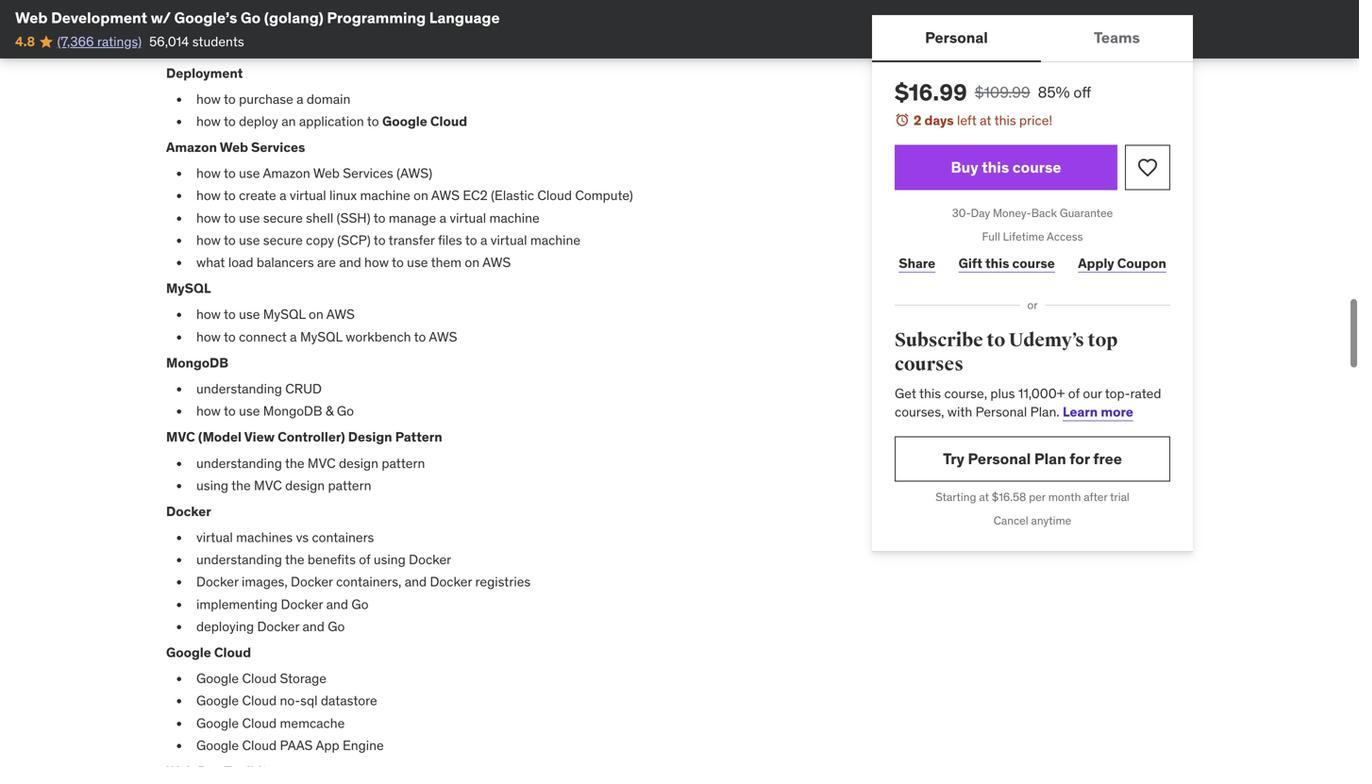Task type: describe. For each thing, give the bounding box(es) containing it.
load
[[228, 254, 253, 271]]

56,014
[[149, 33, 189, 50]]

$16.58
[[992, 490, 1026, 505]]

1 horizontal spatial on
[[414, 187, 428, 204]]

aws up workbench
[[326, 306, 355, 323]]

1 vertical spatial design
[[285, 477, 325, 494]]

login,
[[337, 16, 369, 33]]

4.8
[[15, 33, 35, 50]]

a up files
[[439, 209, 446, 226]]

plus
[[991, 385, 1015, 402]]

design
[[348, 429, 392, 446]]

programming
[[327, 8, 426, 27]]

apply
[[1078, 255, 1114, 272]]

registries
[[475, 574, 531, 591]]

days
[[925, 112, 954, 129]]

app
[[316, 737, 339, 754]]

courses
[[895, 353, 964, 376]]

connect
[[239, 328, 287, 345]]

top
[[1088, 329, 1118, 352]]

permissions,
[[372, 16, 447, 33]]

files
[[438, 232, 462, 249]]

share
[[899, 255, 936, 272]]

learn
[[1063, 403, 1098, 420]]

left
[[957, 112, 977, 129]]

personal inside button
[[925, 28, 988, 47]]

per
[[1029, 490, 1046, 505]]

create inside how to create sessions: login, permissions, logout how to expire a session
[[239, 16, 276, 33]]

cloud up (aws)
[[430, 113, 467, 130]]

courses,
[[895, 403, 944, 420]]

create inside deployment how to purchase a domain how to deploy an application to google cloud amazon web services how to use amazon web services (aws) how to create a virtual linux machine on aws ec2 (elastic cloud compute) how to use secure shell (ssh) to manage a virtual machine how to use secure copy (scp) to transfer files to a virtual machine what load balancers are and how to use them on aws mysql how to use mysql on aws how to connect a mysql workbench to aws mongodb understanding crud how to use mongodb & go mvc (model view controller) design pattern understanding the mvc design pattern using the mvc design pattern docker virtual machines vs containers understanding the benefits of using docker docker images, docker containers, and docker registries implementing docker and go deploying docker and go google cloud google cloud storage google cloud no-sql datastore google cloud memcache google cloud paas app engine
[[239, 187, 276, 204]]

benefits
[[308, 551, 356, 568]]

0 vertical spatial services
[[251, 139, 305, 156]]

$16.99 $109.99 85% off
[[895, 78, 1091, 107]]

buy this course button
[[895, 145, 1118, 190]]

language
[[429, 8, 500, 27]]

w/
[[151, 8, 171, 27]]

0 vertical spatial amazon
[[166, 139, 217, 156]]

course,
[[944, 385, 987, 402]]

1 vertical spatial mongodb
[[263, 403, 322, 420]]

cancel
[[994, 513, 1029, 528]]

application
[[299, 113, 364, 130]]

2 understanding from the top
[[196, 455, 282, 472]]

coupon
[[1117, 255, 1167, 272]]

plan.
[[1030, 403, 1060, 420]]

2 horizontal spatial mvc
[[308, 455, 336, 472]]

virtual down (elastic
[[491, 232, 527, 249]]

a right connect
[[290, 328, 297, 345]]

pattern
[[395, 429, 442, 446]]

deployment how to purchase a domain how to deploy an application to google cloud amazon web services how to use amazon web services (aws) how to create a virtual linux machine on aws ec2 (elastic cloud compute) how to use secure shell (ssh) to manage a virtual machine how to use secure copy (scp) to transfer files to a virtual machine what load balancers are and how to use them on aws mysql how to use mysql on aws how to connect a mysql workbench to aws mongodb understanding crud how to use mongodb & go mvc (model view controller) design pattern understanding the mvc design pattern using the mvc design pattern docker virtual machines vs containers understanding the benefits of using docker docker images, docker containers, and docker registries implementing docker and go deploying docker and go google cloud google cloud storage google cloud no-sql datastore google cloud memcache google cloud paas app engine
[[166, 64, 633, 754]]

students
[[192, 33, 244, 50]]

cloud left "storage"
[[242, 670, 277, 687]]

0 vertical spatial the
[[285, 455, 304, 472]]

free
[[1093, 449, 1122, 469]]

machines
[[236, 529, 293, 546]]

course for gift this course
[[1012, 255, 1055, 272]]

and down (scp)
[[339, 254, 361, 271]]

an
[[281, 113, 296, 130]]

56,014 students
[[149, 33, 244, 50]]

subscribe
[[895, 329, 983, 352]]

a right files
[[480, 232, 487, 249]]

gift
[[959, 255, 983, 272]]

2 vertical spatial mysql
[[300, 328, 343, 345]]

30-
[[952, 206, 971, 221]]

personal button
[[872, 15, 1041, 60]]

cloud left memcache
[[242, 715, 277, 732]]

(7,366 ratings)
[[57, 33, 142, 50]]

containers
[[312, 529, 374, 546]]

0 vertical spatial mongodb
[[166, 354, 228, 371]]

cloud right (elastic
[[537, 187, 572, 204]]

aws right them
[[483, 254, 511, 271]]

2 vertical spatial machine
[[530, 232, 581, 249]]

shell
[[306, 209, 333, 226]]

domain
[[307, 90, 351, 107]]

plan
[[1034, 449, 1066, 469]]

3 understanding from the top
[[196, 551, 282, 568]]

(golang)
[[264, 8, 324, 27]]

balancers
[[257, 254, 314, 271]]

anytime
[[1031, 513, 1072, 528]]

starting
[[936, 490, 976, 505]]

and right containers,
[[405, 574, 427, 591]]

aws right workbench
[[429, 328, 457, 345]]

lifetime
[[1003, 229, 1045, 244]]

0 vertical spatial web
[[15, 8, 48, 27]]

2 horizontal spatial web
[[313, 165, 340, 182]]

(scp)
[[337, 232, 371, 249]]

course for buy this course
[[1013, 158, 1061, 177]]

web development w/ google's go (golang) programming language
[[15, 8, 500, 27]]

logout
[[450, 16, 488, 33]]

alarm image
[[895, 112, 910, 127]]

1 vertical spatial machine
[[489, 209, 540, 226]]

30-day money-back guarantee full lifetime access
[[952, 206, 1113, 244]]

0 horizontal spatial on
[[309, 306, 324, 323]]

this down the $109.99
[[995, 112, 1016, 129]]

access
[[1047, 229, 1083, 244]]

buy
[[951, 158, 979, 177]]

money-
[[993, 206, 1032, 221]]

aws left "ec2"
[[431, 187, 460, 204]]

(aws)
[[397, 165, 432, 182]]

85%
[[1038, 83, 1070, 102]]

udemy's
[[1009, 329, 1084, 352]]

(7,366
[[57, 33, 94, 50]]

view
[[244, 429, 275, 446]]

development
[[51, 8, 147, 27]]

paas
[[280, 737, 313, 754]]

ratings)
[[97, 33, 142, 50]]

(model
[[198, 429, 242, 446]]

this for gift
[[986, 255, 1009, 272]]

0 vertical spatial pattern
[[382, 455, 425, 472]]

crud
[[285, 380, 322, 397]]

apply coupon button
[[1074, 245, 1171, 282]]

containers,
[[336, 574, 402, 591]]

starting at $16.58 per month after trial cancel anytime
[[936, 490, 1130, 528]]



Task type: vqa. For each thing, say whether or not it's contained in the screenshot.
right the pattern
yes



Task type: locate. For each thing, give the bounding box(es) containing it.
and
[[339, 254, 361, 271], [405, 574, 427, 591], [326, 596, 348, 613], [303, 618, 325, 635]]

1 horizontal spatial amazon
[[263, 165, 310, 182]]

of inside get this course, plus 11,000+ of our top-rated courses, with personal plan.
[[1068, 385, 1080, 402]]

a inside how to create sessions: login, permissions, logout how to expire a session
[[278, 38, 285, 55]]

$109.99
[[975, 83, 1030, 102]]

1 vertical spatial web
[[220, 139, 248, 156]]

personal inside get this course, plus 11,000+ of our top-rated courses, with personal plan.
[[976, 403, 1027, 420]]

this right buy
[[982, 158, 1009, 177]]

1 horizontal spatial web
[[220, 139, 248, 156]]

mvc left (model
[[166, 429, 195, 446]]

mvc down controller) at the left
[[308, 455, 336, 472]]

purchase
[[239, 90, 293, 107]]

1 secure from the top
[[263, 209, 303, 226]]

$16.99
[[895, 78, 967, 107]]

the down controller) at the left
[[285, 455, 304, 472]]

a left domain
[[297, 90, 304, 107]]

wishlist image
[[1137, 156, 1159, 179]]

web up 4.8
[[15, 8, 48, 27]]

pattern down design on the bottom of the page
[[328, 477, 371, 494]]

1 horizontal spatial mongodb
[[263, 403, 322, 420]]

this inside gift this course link
[[986, 255, 1009, 272]]

0 vertical spatial machine
[[360, 187, 410, 204]]

pattern down pattern
[[382, 455, 425, 472]]

buy this course
[[951, 158, 1061, 177]]

0 vertical spatial create
[[239, 16, 276, 33]]

and down containers,
[[326, 596, 348, 613]]

datastore
[[321, 693, 377, 710]]

a right expire
[[278, 38, 285, 55]]

cloud left no-
[[242, 693, 277, 710]]

course up back
[[1013, 158, 1061, 177]]

compute)
[[575, 187, 633, 204]]

at
[[980, 112, 992, 129], [979, 490, 989, 505]]

on
[[414, 187, 428, 204], [465, 254, 480, 271], [309, 306, 324, 323]]

0 vertical spatial understanding
[[196, 380, 282, 397]]

teams button
[[1041, 15, 1193, 60]]

sessions:
[[280, 16, 334, 33]]

1 vertical spatial amazon
[[263, 165, 310, 182]]

use
[[239, 165, 260, 182], [239, 209, 260, 226], [239, 232, 260, 249], [407, 254, 428, 271], [239, 306, 260, 323], [239, 403, 260, 420]]

virtual left "machines"
[[196, 529, 233, 546]]

1 vertical spatial mysql
[[263, 306, 306, 323]]

share button
[[895, 245, 940, 282]]

2 days left at this price!
[[914, 112, 1053, 129]]

mvc
[[166, 429, 195, 446], [308, 455, 336, 472], [254, 477, 282, 494]]

0 vertical spatial on
[[414, 187, 428, 204]]

secure
[[263, 209, 303, 226], [263, 232, 303, 249]]

2 secure from the top
[[263, 232, 303, 249]]

get this course, plus 11,000+ of our top-rated courses, with personal plan.
[[895, 385, 1161, 420]]

understanding down (model
[[196, 455, 282, 472]]

deploy
[[239, 113, 278, 130]]

vs
[[296, 529, 309, 546]]

month
[[1048, 490, 1081, 505]]

using down (model
[[196, 477, 228, 494]]

session
[[288, 38, 333, 55]]

tab list
[[872, 15, 1193, 62]]

a
[[278, 38, 285, 55], [297, 90, 304, 107], [280, 187, 287, 204], [439, 209, 446, 226], [480, 232, 487, 249], [290, 328, 297, 345]]

expire
[[239, 38, 275, 55]]

the down the view
[[231, 477, 251, 494]]

with
[[948, 403, 973, 420]]

1 horizontal spatial services
[[343, 165, 393, 182]]

services down an
[[251, 139, 305, 156]]

for
[[1070, 449, 1090, 469]]

using up containers,
[[374, 551, 406, 568]]

of left the 'our'
[[1068, 385, 1080, 402]]

mongodb
[[166, 354, 228, 371], [263, 403, 322, 420]]

create up 'load'
[[239, 187, 276, 204]]

understanding down "machines"
[[196, 551, 282, 568]]

1 vertical spatial the
[[231, 477, 251, 494]]

1 vertical spatial course
[[1012, 255, 1055, 272]]

0 vertical spatial mysql
[[166, 280, 211, 297]]

on right them
[[465, 254, 480, 271]]

virtual down "ec2"
[[450, 209, 486, 226]]

understanding up (model
[[196, 380, 282, 397]]

price!
[[1020, 112, 1053, 129]]

linux
[[329, 187, 357, 204]]

1 understanding from the top
[[196, 380, 282, 397]]

0 vertical spatial secure
[[263, 209, 303, 226]]

0 horizontal spatial using
[[196, 477, 228, 494]]

ec2
[[463, 187, 488, 204]]

0 vertical spatial personal
[[925, 28, 988, 47]]

mongodb down crud
[[263, 403, 322, 420]]

1 vertical spatial secure
[[263, 232, 303, 249]]

top-
[[1105, 385, 1130, 402]]

deploying
[[196, 618, 254, 635]]

2 course from the top
[[1012, 255, 1055, 272]]

1 vertical spatial at
[[979, 490, 989, 505]]

11,000+
[[1018, 385, 1065, 402]]

to inside subscribe to udemy's top courses
[[987, 329, 1005, 352]]

2 vertical spatial mvc
[[254, 477, 282, 494]]

2 horizontal spatial on
[[465, 254, 480, 271]]

1 vertical spatial personal
[[976, 403, 1027, 420]]

2 vertical spatial on
[[309, 306, 324, 323]]

are
[[317, 254, 336, 271]]

day
[[971, 206, 990, 221]]

1 vertical spatial create
[[239, 187, 276, 204]]

0 horizontal spatial amazon
[[166, 139, 217, 156]]

full
[[982, 229, 1000, 244]]

teams
[[1094, 28, 1140, 47]]

personal up $16.99
[[925, 28, 988, 47]]

web down "deploy"
[[220, 139, 248, 156]]

personal
[[925, 28, 988, 47], [976, 403, 1027, 420], [968, 449, 1031, 469]]

secure up balancers
[[263, 232, 303, 249]]

cloud down deploying
[[214, 644, 251, 661]]

amazon down deployment
[[166, 139, 217, 156]]

1 vertical spatial services
[[343, 165, 393, 182]]

mysql up connect
[[263, 306, 306, 323]]

at inside starting at $16.58 per month after trial cancel anytime
[[979, 490, 989, 505]]

cloud left paas
[[242, 737, 277, 754]]

this inside the buy this course button
[[982, 158, 1009, 177]]

our
[[1083, 385, 1102, 402]]

them
[[431, 254, 462, 271]]

2 vertical spatial the
[[285, 551, 304, 568]]

design down design on the bottom of the page
[[339, 455, 379, 472]]

subscribe to udemy's top courses
[[895, 329, 1118, 376]]

secure left shell
[[263, 209, 303, 226]]

1 vertical spatial on
[[465, 254, 480, 271]]

apply coupon
[[1078, 255, 1167, 272]]

google
[[382, 113, 427, 130], [166, 644, 211, 661], [196, 670, 239, 687], [196, 693, 239, 710], [196, 715, 239, 732], [196, 737, 239, 754]]

0 horizontal spatial web
[[15, 8, 48, 27]]

(ssh)
[[337, 209, 371, 226]]

0 horizontal spatial of
[[359, 551, 370, 568]]

this for get
[[919, 385, 941, 402]]

personal down plus
[[976, 403, 1027, 420]]

of inside deployment how to purchase a domain how to deploy an application to google cloud amazon web services how to use amazon web services (aws) how to create a virtual linux machine on aws ec2 (elastic cloud compute) how to use secure shell (ssh) to manage a virtual machine how to use secure copy (scp) to transfer files to a virtual machine what load balancers are and how to use them on aws mysql how to use mysql on aws how to connect a mysql workbench to aws mongodb understanding crud how to use mongodb & go mvc (model view controller) design pattern understanding the mvc design pattern using the mvc design pattern docker virtual machines vs containers understanding the benefits of using docker docker images, docker containers, and docker registries implementing docker and go deploying docker and go google cloud google cloud storage google cloud no-sql datastore google cloud memcache google cloud paas app engine
[[359, 551, 370, 568]]

services up linux
[[343, 165, 393, 182]]

sql
[[300, 693, 318, 710]]

2 vertical spatial personal
[[968, 449, 1031, 469]]

1 vertical spatial mvc
[[308, 455, 336, 472]]

copy
[[306, 232, 334, 249]]

course
[[1013, 158, 1061, 177], [1012, 255, 1055, 272]]

1 horizontal spatial of
[[1068, 385, 1080, 402]]

1 horizontal spatial using
[[374, 551, 406, 568]]

2 vertical spatial web
[[313, 165, 340, 182]]

images,
[[242, 574, 288, 591]]

gift this course
[[959, 255, 1055, 272]]

try personal plan for free
[[943, 449, 1122, 469]]

0 vertical spatial using
[[196, 477, 228, 494]]

after
[[1084, 490, 1108, 505]]

at left $16.58
[[979, 490, 989, 505]]

mysql up crud
[[300, 328, 343, 345]]

0 vertical spatial course
[[1013, 158, 1061, 177]]

personal up $16.58
[[968, 449, 1031, 469]]

aws
[[431, 187, 460, 204], [483, 254, 511, 271], [326, 306, 355, 323], [429, 328, 457, 345]]

create
[[239, 16, 276, 33], [239, 187, 276, 204]]

0 vertical spatial of
[[1068, 385, 1080, 402]]

0 vertical spatial mvc
[[166, 429, 195, 446]]

2 vertical spatial understanding
[[196, 551, 282, 568]]

mvc down the view
[[254, 477, 282, 494]]

course inside button
[[1013, 158, 1061, 177]]

create up expire
[[239, 16, 276, 33]]

course down 'lifetime' on the top right
[[1012, 255, 1055, 272]]

a left linux
[[280, 187, 287, 204]]

trial
[[1110, 490, 1130, 505]]

memcache
[[280, 715, 345, 732]]

0 horizontal spatial mvc
[[166, 429, 195, 446]]

of
[[1068, 385, 1080, 402], [359, 551, 370, 568]]

(elastic
[[491, 187, 534, 204]]

and up "storage"
[[303, 618, 325, 635]]

this up courses,
[[919, 385, 941, 402]]

1 horizontal spatial design
[[339, 455, 379, 472]]

tab list containing personal
[[872, 15, 1193, 62]]

the down vs
[[285, 551, 304, 568]]

1 vertical spatial pattern
[[328, 477, 371, 494]]

on down (aws)
[[414, 187, 428, 204]]

1 vertical spatial understanding
[[196, 455, 282, 472]]

mysql
[[166, 280, 211, 297], [263, 306, 306, 323], [300, 328, 343, 345]]

0 horizontal spatial design
[[285, 477, 325, 494]]

0 horizontal spatial services
[[251, 139, 305, 156]]

gift this course link
[[955, 245, 1059, 282]]

virtual up shell
[[290, 187, 326, 204]]

1 vertical spatial using
[[374, 551, 406, 568]]

of up containers,
[[359, 551, 370, 568]]

0 horizontal spatial mongodb
[[166, 354, 228, 371]]

design down controller) at the left
[[285, 477, 325, 494]]

using
[[196, 477, 228, 494], [374, 551, 406, 568]]

web up linux
[[313, 165, 340, 182]]

or
[[1027, 298, 1038, 313]]

on down are
[[309, 306, 324, 323]]

1 create from the top
[[239, 16, 276, 33]]

at right left
[[980, 112, 992, 129]]

0 vertical spatial design
[[339, 455, 379, 472]]

1 vertical spatial of
[[359, 551, 370, 568]]

this for buy
[[982, 158, 1009, 177]]

amazon down an
[[263, 165, 310, 182]]

1 horizontal spatial pattern
[[382, 455, 425, 472]]

transfer
[[389, 232, 435, 249]]

0 vertical spatial at
[[980, 112, 992, 129]]

this inside get this course, plus 11,000+ of our top-rated courses, with personal plan.
[[919, 385, 941, 402]]

pattern
[[382, 455, 425, 472], [328, 477, 371, 494]]

this right the gift
[[986, 255, 1009, 272]]

implementing
[[196, 596, 278, 613]]

2 create from the top
[[239, 187, 276, 204]]

mysql down the what
[[166, 280, 211, 297]]

google's
[[174, 8, 237, 27]]

0 horizontal spatial pattern
[[328, 477, 371, 494]]

mongodb up (model
[[166, 354, 228, 371]]

more
[[1101, 403, 1134, 420]]

1 horizontal spatial mvc
[[254, 477, 282, 494]]

1 course from the top
[[1013, 158, 1061, 177]]

try
[[943, 449, 965, 469]]

services
[[251, 139, 305, 156], [343, 165, 393, 182]]



